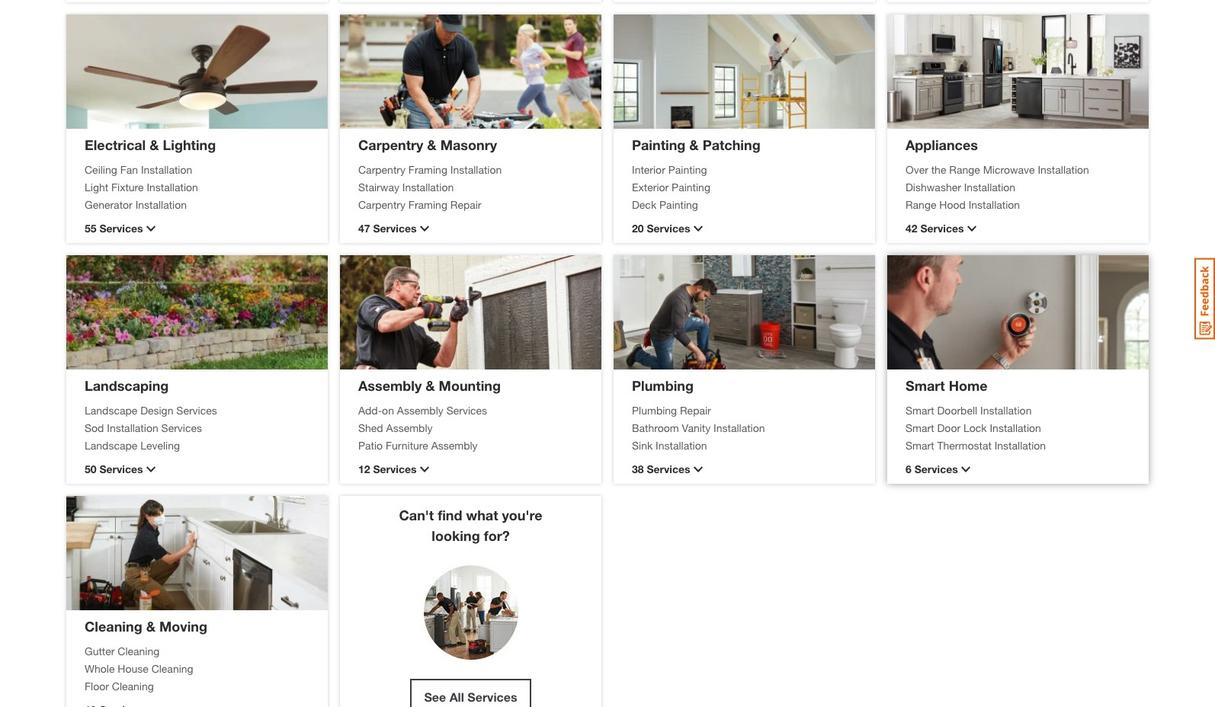 Task type: vqa. For each thing, say whether or not it's contained in the screenshot.
Pickup in
no



Task type: describe. For each thing, give the bounding box(es) containing it.
see all services button
[[411, 679, 531, 707]]

6 services
[[906, 463, 958, 476]]

sink
[[632, 439, 653, 452]]

smart doorbell installation link
[[906, 402, 1131, 418]]

add-on assembly services link
[[358, 402, 583, 418]]

sink installation link
[[632, 437, 857, 453]]

patio
[[358, 439, 383, 452]]

painting up "20 services"
[[659, 198, 698, 211]]

can't find what you're looking for?
[[399, 507, 542, 544]]

smart doorbell installation smart door lock installation smart thermostat installation
[[906, 404, 1046, 452]]

see all services
[[424, 690, 517, 704]]

cleaning & moving link
[[85, 618, 207, 635]]

carpentry for carpentry framing installation stairway installation carpentry framing repair
[[358, 163, 406, 176]]

house
[[118, 662, 148, 675]]

over the range microwave installation link
[[906, 161, 1131, 177]]

repair inside the carpentry framing installation stairway installation carpentry framing repair
[[450, 198, 481, 211]]

1 horizontal spatial range
[[949, 163, 980, 176]]

feedback link image
[[1195, 258, 1215, 340]]

carpentry & masonry link
[[358, 136, 497, 153]]

see
[[424, 690, 446, 704]]

installation down carpentry & masonry
[[402, 180, 454, 193]]

fixture
[[111, 180, 144, 193]]

assembly & mounting link
[[358, 377, 501, 394]]

ceiling
[[85, 163, 117, 176]]

microwave
[[983, 163, 1035, 176]]

sod installation services link
[[85, 420, 310, 436]]

4 smart from the top
[[906, 439, 934, 452]]

installation up smart door lock installation link on the right of the page
[[980, 404, 1032, 417]]

plumbing for plumbing repair bathroom vanity installation sink installation
[[632, 404, 677, 417]]

electrical & lighting link
[[85, 136, 216, 153]]

leveling
[[140, 439, 180, 452]]

plumbing for plumbing
[[632, 377, 694, 394]]

assembly down "assembly & mounting" link
[[397, 404, 444, 417]]

services inside add-on assembly services shed assembly patio furniture assembly
[[446, 404, 487, 417]]

cleaning up floor cleaning link
[[151, 662, 193, 675]]

exterior
[[632, 180, 669, 193]]

can't
[[399, 507, 434, 524]]

gutter cleaning whole house cleaning floor cleaning
[[85, 645, 193, 693]]

lighting
[[163, 136, 216, 153]]

6
[[906, 463, 912, 476]]

patio furniture assembly link
[[358, 437, 583, 453]]

55 services
[[85, 222, 143, 235]]

furniture
[[386, 439, 428, 452]]

masonry
[[440, 136, 497, 153]]

38
[[632, 463, 644, 476]]

plumbing link
[[632, 377, 694, 394]]

3 carpentry from the top
[[358, 198, 406, 211]]

installation up dishwasher installation link
[[1038, 163, 1089, 176]]

38 services button
[[632, 461, 857, 477]]

installation down microwave on the right top of the page
[[964, 180, 1016, 193]]

stairway
[[358, 180, 399, 193]]

dishwasher
[[906, 180, 961, 193]]

exterior painting link
[[632, 179, 857, 195]]

50
[[85, 463, 97, 476]]

dishwasher installation link
[[906, 179, 1131, 195]]

lock
[[964, 421, 987, 434]]

services inside 'button'
[[921, 222, 964, 235]]

over
[[906, 163, 928, 176]]

carpentry framing installation stairway installation carpentry framing repair
[[358, 163, 502, 211]]

services right 'all'
[[468, 690, 517, 704]]

2 landscape from the top
[[85, 439, 137, 452]]

gutter
[[85, 645, 115, 658]]

carpentry framing installation link
[[358, 161, 583, 177]]

add-
[[358, 404, 382, 417]]

1 landscape from the top
[[85, 404, 137, 417]]

floor cleaning link
[[85, 678, 310, 694]]

painting & patching
[[632, 136, 761, 153]]

services down generator at the top of the page
[[99, 222, 143, 235]]

& for moving
[[146, 618, 156, 635]]

& for patching
[[689, 136, 699, 153]]

installation up stairway installation link
[[450, 163, 502, 176]]

& for masonry
[[427, 136, 437, 153]]

light fixture installation link
[[85, 179, 310, 195]]

bathroom vanity installation link
[[632, 420, 857, 436]]

47
[[358, 222, 370, 235]]

what
[[466, 507, 498, 524]]

installation down electrical & lighting "link"
[[141, 163, 192, 176]]

assembly down shed assembly link
[[431, 439, 478, 452]]

installation up generator installation link
[[147, 180, 198, 193]]

painting & patching link
[[632, 136, 761, 153]]

vanity
[[682, 421, 711, 434]]

electrical & lighting
[[85, 136, 216, 153]]



Task type: locate. For each thing, give the bounding box(es) containing it.
interior
[[632, 163, 665, 176]]

42 services button
[[906, 220, 1131, 236]]

& left moving
[[146, 618, 156, 635]]

cleaning up house
[[118, 645, 160, 658]]

0 vertical spatial range
[[949, 163, 980, 176]]

framing down carpentry & masonry
[[409, 163, 447, 176]]

services down hood
[[921, 222, 964, 235]]

services right 50
[[99, 463, 143, 476]]

services right the 38
[[647, 463, 690, 476]]

2 framing from the top
[[409, 198, 447, 211]]

assembly up on
[[358, 377, 422, 394]]

6 services button
[[906, 461, 1131, 477]]

sod
[[85, 421, 104, 434]]

47 services
[[358, 222, 417, 235]]

1 vertical spatial range
[[906, 198, 937, 211]]

0 horizontal spatial repair
[[450, 198, 481, 211]]

& left lighting
[[150, 136, 159, 153]]

you're
[[502, 507, 542, 524]]

home
[[949, 377, 988, 394]]

services up the 'sod installation services' link
[[176, 404, 217, 417]]

55
[[85, 222, 97, 235]]

0 vertical spatial landscape
[[85, 404, 137, 417]]

looking
[[432, 528, 480, 544]]

plumbing
[[632, 377, 694, 394], [632, 404, 677, 417]]

landscaping
[[85, 377, 169, 394]]

installation inside landscape design services sod installation services landscape leveling
[[107, 421, 158, 434]]

& for lighting
[[150, 136, 159, 153]]

1 vertical spatial carpentry
[[358, 163, 406, 176]]

light
[[85, 180, 108, 193]]

carpentry for carpentry & masonry
[[358, 136, 423, 153]]

20 services button
[[632, 220, 857, 236]]

repair inside plumbing repair bathroom vanity installation sink installation
[[680, 404, 711, 417]]

carpentry & masonry
[[358, 136, 497, 153]]

appliances
[[906, 136, 978, 153]]

installation down plumbing repair link in the bottom of the page
[[714, 421, 765, 434]]

painting up interior
[[632, 136, 686, 153]]

carpentry
[[358, 136, 423, 153], [358, 163, 406, 176], [358, 198, 406, 211]]

services
[[99, 222, 143, 235], [373, 222, 417, 235], [647, 222, 690, 235], [921, 222, 964, 235], [176, 404, 217, 417], [446, 404, 487, 417], [161, 421, 202, 434], [99, 463, 143, 476], [373, 463, 417, 476], [647, 463, 690, 476], [915, 463, 958, 476], [468, 690, 517, 704]]

services right 20
[[647, 222, 690, 235]]

0 vertical spatial repair
[[450, 198, 481, 211]]

0 horizontal spatial range
[[906, 198, 937, 211]]

1 carpentry from the top
[[358, 136, 423, 153]]

appliances link
[[906, 136, 978, 153]]

landscape up sod
[[85, 404, 137, 417]]

1 horizontal spatial repair
[[680, 404, 711, 417]]

ceiling fan installation light fixture installation generator installation
[[85, 163, 198, 211]]

20
[[632, 222, 644, 235]]

12 services
[[358, 463, 417, 476]]

bathroom
[[632, 421, 679, 434]]

installation down vanity
[[656, 439, 707, 452]]

services right 47
[[373, 222, 417, 235]]

smart home link
[[906, 377, 988, 394]]

carpentry framing repair link
[[358, 196, 583, 212]]

landscape leveling link
[[85, 437, 310, 453]]

55 services button
[[85, 220, 310, 236]]

smart
[[906, 377, 945, 394], [906, 404, 934, 417], [906, 421, 934, 434], [906, 439, 934, 452]]

repair up vanity
[[680, 404, 711, 417]]

moving
[[159, 618, 207, 635]]

painting down painting & patching
[[668, 163, 707, 176]]

1 vertical spatial plumbing
[[632, 404, 677, 417]]

doorbell
[[937, 404, 977, 417]]

2 smart from the top
[[906, 404, 934, 417]]

smart door lock installation link
[[906, 420, 1131, 436]]

services up the landscape leveling link
[[161, 421, 202, 434]]

assembly up furniture
[[386, 421, 433, 434]]

assembly & mounting
[[358, 377, 501, 394]]

cleaning up gutter
[[85, 618, 142, 635]]

smart thermostat installation link
[[906, 437, 1131, 453]]

smart down smart home link on the bottom of the page
[[906, 404, 934, 417]]

landscape design services sod installation services landscape leveling
[[85, 404, 217, 452]]

cleaning & moving
[[85, 618, 207, 635]]

gutter cleaning link
[[85, 643, 310, 659]]

find
[[438, 507, 462, 524]]

1 plumbing from the top
[[632, 377, 694, 394]]

over the range microwave installation dishwasher installation range hood installation
[[906, 163, 1089, 211]]

47 services button
[[358, 220, 583, 236]]

framing
[[409, 163, 447, 176], [409, 198, 447, 211]]

range right the
[[949, 163, 980, 176]]

door
[[937, 421, 961, 434]]

stairway installation link
[[358, 179, 583, 195]]

services inside "button"
[[647, 222, 690, 235]]

interior painting link
[[632, 161, 857, 177]]

painting right exterior
[[672, 180, 710, 193]]

ceiling fan installation link
[[85, 161, 310, 177]]

the
[[931, 163, 946, 176]]

cleaning down house
[[112, 680, 154, 693]]

add-on assembly services shed assembly patio furniture assembly
[[358, 404, 487, 452]]

1 vertical spatial landscape
[[85, 439, 137, 452]]

& left mounting
[[426, 377, 435, 394]]

framing down stairway installation link
[[409, 198, 447, 211]]

plumbing inside plumbing repair bathroom vanity installation sink installation
[[632, 404, 677, 417]]

installation down dishwasher installation link
[[969, 198, 1020, 211]]

shed
[[358, 421, 383, 434]]

& left masonry
[[427, 136, 437, 153]]

2 plumbing from the top
[[632, 404, 677, 417]]

42
[[906, 222, 918, 235]]

& for mounting
[[426, 377, 435, 394]]

services up shed assembly link
[[446, 404, 487, 417]]

landscaping link
[[85, 377, 169, 394]]

design
[[140, 404, 173, 417]]

smart left door
[[906, 421, 934, 434]]

42 services
[[906, 222, 964, 235]]

installation
[[141, 163, 192, 176], [450, 163, 502, 176], [1038, 163, 1089, 176], [147, 180, 198, 193], [402, 180, 454, 193], [964, 180, 1016, 193], [135, 198, 187, 211], [969, 198, 1020, 211], [980, 404, 1032, 417], [107, 421, 158, 434], [714, 421, 765, 434], [990, 421, 1041, 434], [656, 439, 707, 452], [995, 439, 1046, 452]]

assembly
[[358, 377, 422, 394], [397, 404, 444, 417], [386, 421, 433, 434], [431, 439, 478, 452]]

20 services
[[632, 222, 690, 235]]

installation down smart doorbell installation link on the right bottom
[[990, 421, 1041, 434]]

50 services button
[[85, 461, 310, 477]]

plumbing repair bathroom vanity installation sink installation
[[632, 404, 765, 452]]

services inside button
[[99, 463, 143, 476]]

installation down design
[[107, 421, 158, 434]]

3 smart from the top
[[906, 421, 934, 434]]

smart home
[[906, 377, 988, 394]]

smart up doorbell
[[906, 377, 945, 394]]

0 vertical spatial carpentry
[[358, 136, 423, 153]]

2 carpentry from the top
[[358, 163, 406, 176]]

shed assembly link
[[358, 420, 583, 436]]

thermostat
[[937, 439, 992, 452]]

range hood installation link
[[906, 196, 1131, 212]]

& left patching
[[689, 136, 699, 153]]

generator
[[85, 198, 132, 211]]

plumbing repair link
[[632, 402, 857, 418]]

1 vertical spatial framing
[[409, 198, 447, 211]]

landscape up 50 services
[[85, 439, 137, 452]]

painting
[[632, 136, 686, 153], [668, 163, 707, 176], [672, 180, 710, 193], [659, 198, 698, 211]]

1 framing from the top
[[409, 163, 447, 176]]

for?
[[484, 528, 510, 544]]

1 smart from the top
[[906, 377, 945, 394]]

12 services button
[[358, 461, 583, 477]]

0 vertical spatial plumbing
[[632, 377, 694, 394]]

services right 6
[[915, 463, 958, 476]]

50 services
[[85, 463, 143, 476]]

38 services
[[632, 463, 690, 476]]

generator installation link
[[85, 196, 310, 212]]

0 vertical spatial framing
[[409, 163, 447, 176]]

landscape design services link
[[85, 402, 310, 418]]

repair down stairway installation link
[[450, 198, 481, 211]]

deck painting link
[[632, 196, 857, 212]]

floor
[[85, 680, 109, 693]]

mounting
[[439, 377, 501, 394]]

deck
[[632, 198, 657, 211]]

services down furniture
[[373, 463, 417, 476]]

patching
[[703, 136, 761, 153]]

1 vertical spatial repair
[[680, 404, 711, 417]]

range down dishwasher
[[906, 198, 937, 211]]

whole
[[85, 662, 115, 675]]

installation down smart door lock installation link on the right of the page
[[995, 439, 1046, 452]]

all
[[450, 690, 464, 704]]

2 vertical spatial carpentry
[[358, 198, 406, 211]]

interior painting exterior painting deck painting
[[632, 163, 710, 211]]

smart up 6
[[906, 439, 934, 452]]

installation down the 'fixture'
[[135, 198, 187, 211]]

&
[[150, 136, 159, 153], [427, 136, 437, 153], [689, 136, 699, 153], [426, 377, 435, 394], [146, 618, 156, 635]]

whole house cleaning link
[[85, 661, 310, 677]]



